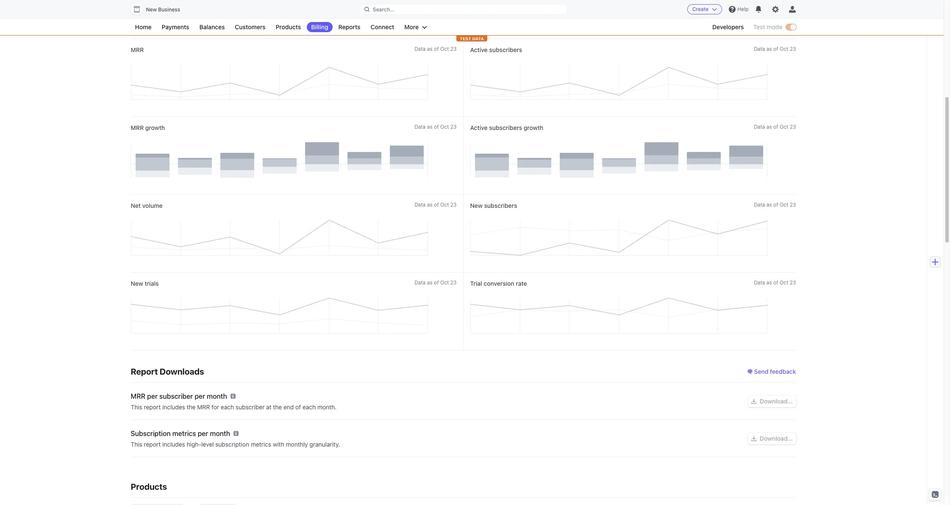 Task type: describe. For each thing, give the bounding box(es) containing it.
mrr per subscriber per month
[[131, 393, 227, 401]]

per down report
[[147, 393, 158, 401]]

data for active subscribers growth
[[754, 124, 766, 130]]

23 for mrr growth
[[451, 124, 457, 130]]

1 vertical spatial subscriber
[[236, 404, 265, 411]]

download… button for mrr per subscriber per month
[[748, 396, 797, 408]]

connect link
[[367, 22, 399, 32]]

new trials
[[131, 280, 159, 287]]

report for subscription
[[144, 441, 161, 449]]

new for new business
[[146, 6, 157, 13]]

payments
[[162, 23, 189, 31]]

high-
[[187, 441, 201, 449]]

1 horizontal spatial products
[[276, 23, 301, 31]]

1 vertical spatial month
[[210, 430, 230, 438]]

data as of oct 23 for mrr growth
[[415, 124, 457, 130]]

as for active subscribers
[[767, 46, 772, 52]]

new subscribers
[[470, 202, 517, 209]]

as for net volume
[[427, 202, 433, 208]]

per down downloads
[[195, 393, 205, 401]]

oct for mrr
[[441, 46, 449, 52]]

business
[[158, 6, 180, 13]]

data for mrr
[[415, 46, 426, 52]]

data as of oct 23 for mrr
[[415, 46, 457, 52]]

23 for mrr
[[451, 46, 457, 52]]

mrr for mrr growth
[[131, 124, 144, 131]]

help
[[738, 6, 749, 12]]

test data
[[460, 36, 484, 41]]

download… for subscription metrics per month
[[760, 435, 793, 443]]

23 for active subscribers
[[790, 46, 797, 52]]

products link
[[272, 22, 305, 32]]

1 the from the left
[[187, 404, 196, 411]]

oct for active subscribers
[[780, 46, 789, 52]]

2 growth from the left
[[524, 124, 544, 131]]

downloads
[[160, 367, 204, 377]]

per up level
[[198, 430, 208, 438]]

as for new trials
[[427, 280, 433, 286]]

balances link
[[195, 22, 229, 32]]

includes for metrics
[[162, 441, 185, 449]]

1 each from the left
[[221, 404, 234, 411]]

connect
[[371, 23, 394, 31]]

balances
[[200, 23, 225, 31]]

data for new subscribers
[[754, 202, 766, 208]]

this report includes high-level subscription metrics with monthly granularity.
[[131, 441, 340, 449]]

new business
[[146, 6, 180, 13]]

subscription
[[216, 441, 249, 449]]

of for mrr
[[434, 46, 439, 52]]

download… button for subscription metrics per month
[[748, 433, 797, 445]]

home link
[[131, 22, 156, 32]]

this for subscription metrics per month
[[131, 441, 142, 449]]

oct for new subscribers
[[780, 202, 789, 208]]

create button
[[688, 4, 723, 14]]

home
[[135, 23, 152, 31]]

send
[[755, 368, 769, 376]]

for
[[212, 404, 219, 411]]

this report includes the mrr for each subscriber at the end of each month.
[[131, 404, 337, 411]]

more button
[[400, 22, 432, 32]]

this for mrr per subscriber per month
[[131, 404, 142, 411]]

notifications image
[[756, 6, 763, 13]]

with
[[273, 441, 284, 449]]

trials
[[145, 280, 159, 287]]

data as of oct 23 for active subscribers growth
[[754, 124, 797, 130]]

developers link
[[709, 22, 749, 32]]

subscribers for active subscribers
[[489, 46, 522, 53]]

0 horizontal spatial products
[[131, 483, 167, 492]]

reports link
[[334, 22, 365, 32]]

data for mrr growth
[[415, 124, 426, 130]]

month.
[[318, 404, 337, 411]]

active for active subscribers
[[470, 46, 488, 53]]

data for new trials
[[415, 280, 426, 286]]



Task type: locate. For each thing, give the bounding box(es) containing it.
send feedback
[[755, 368, 797, 376]]

oct for mrr growth
[[441, 124, 449, 130]]

1 horizontal spatial growth
[[524, 124, 544, 131]]

1 vertical spatial subscribers
[[489, 124, 522, 131]]

this
[[131, 404, 142, 411], [131, 441, 142, 449]]

active subscribers
[[470, 46, 522, 53]]

products
[[276, 23, 301, 31], [131, 483, 167, 492]]

report
[[131, 367, 158, 377]]

1 growth from the left
[[145, 124, 165, 131]]

trial conversion rate
[[470, 280, 527, 287]]

data for trial conversion rate
[[754, 280, 766, 286]]

1 report from the top
[[144, 404, 161, 411]]

0 vertical spatial svg image
[[752, 399, 757, 405]]

customers link
[[231, 22, 270, 32]]

0 vertical spatial subscriber
[[159, 393, 193, 401]]

new for new trials
[[131, 280, 143, 287]]

0 horizontal spatial the
[[187, 404, 196, 411]]

new for new subscribers
[[470, 202, 483, 209]]

2 download… button from the top
[[748, 433, 797, 445]]

0 horizontal spatial metrics
[[172, 430, 196, 438]]

data as of oct 23 for net volume
[[415, 202, 457, 208]]

download… button
[[748, 396, 797, 408], [748, 433, 797, 445]]

month up subscription
[[210, 430, 230, 438]]

2 horizontal spatial new
[[470, 202, 483, 209]]

oct for new trials
[[441, 280, 449, 286]]

oct
[[441, 46, 449, 52], [780, 46, 789, 52], [441, 124, 449, 130], [780, 124, 789, 130], [441, 202, 449, 208], [780, 202, 789, 208], [441, 280, 449, 286], [780, 280, 789, 286]]

subscriber
[[159, 393, 193, 401], [236, 404, 265, 411]]

1 vertical spatial includes
[[162, 441, 185, 449]]

1 vertical spatial active
[[470, 124, 488, 131]]

data as of oct 23 for active subscribers
[[754, 46, 797, 52]]

data
[[473, 36, 484, 41]]

mrr for mrr per subscriber per month
[[131, 393, 145, 401]]

2 vertical spatial new
[[131, 280, 143, 287]]

1 this from the top
[[131, 404, 142, 411]]

level
[[201, 441, 214, 449]]

the
[[187, 404, 196, 411], [273, 404, 282, 411]]

customers
[[235, 23, 266, 31]]

rate
[[516, 280, 527, 287]]

test
[[460, 36, 471, 41]]

report downloads
[[131, 367, 204, 377]]

oct for trial conversion rate
[[780, 280, 789, 286]]

report
[[144, 404, 161, 411], [144, 441, 161, 449]]

1 vertical spatial svg image
[[752, 437, 757, 442]]

1 horizontal spatial metrics
[[251, 441, 271, 449]]

month
[[207, 393, 227, 401], [210, 430, 230, 438]]

search…
[[373, 6, 395, 13]]

this down the subscription
[[131, 441, 142, 449]]

of for active subscribers
[[774, 46, 779, 52]]

Search… text field
[[359, 4, 568, 15]]

data for active subscribers
[[754, 46, 766, 52]]

0 vertical spatial subscribers
[[489, 46, 522, 53]]

oct for active subscribers growth
[[780, 124, 789, 130]]

0 vertical spatial active
[[470, 46, 488, 53]]

1 horizontal spatial each
[[303, 404, 316, 411]]

send feedback button
[[748, 368, 797, 377]]

svg image for subscription metrics per month
[[752, 437, 757, 442]]

as for mrr
[[427, 46, 433, 52]]

more
[[405, 23, 419, 31]]

download… for mrr per subscriber per month
[[760, 398, 793, 405]]

subscription metrics per month
[[131, 430, 230, 438]]

1 download… from the top
[[760, 398, 793, 405]]

of for new trials
[[434, 280, 439, 286]]

monthly
[[286, 441, 308, 449]]

as for new subscribers
[[767, 202, 772, 208]]

svg image
[[752, 399, 757, 405], [752, 437, 757, 442]]

data as of oct 23 for new subscribers
[[754, 202, 797, 208]]

mrr
[[131, 46, 144, 53], [131, 124, 144, 131], [131, 393, 145, 401], [197, 404, 210, 411]]

subscriber left at
[[236, 404, 265, 411]]

month up "for"
[[207, 393, 227, 401]]

of for active subscribers growth
[[774, 124, 779, 130]]

23 for net volume
[[451, 202, 457, 208]]

23 for new trials
[[451, 280, 457, 286]]

0 horizontal spatial each
[[221, 404, 234, 411]]

metrics left with
[[251, 441, 271, 449]]

of for mrr growth
[[434, 124, 439, 130]]

1 vertical spatial download… button
[[748, 433, 797, 445]]

each
[[221, 404, 234, 411], [303, 404, 316, 411]]

report up the subscription
[[144, 404, 161, 411]]

0 horizontal spatial subscriber
[[159, 393, 193, 401]]

1 horizontal spatial subscriber
[[236, 404, 265, 411]]

0 vertical spatial report
[[144, 404, 161, 411]]

mrr for mrr
[[131, 46, 144, 53]]

0 vertical spatial metrics
[[172, 430, 196, 438]]

billing
[[311, 23, 328, 31]]

developers
[[713, 23, 744, 31]]

as
[[427, 46, 433, 52], [767, 46, 772, 52], [427, 124, 433, 130], [767, 124, 772, 130], [427, 202, 433, 208], [767, 202, 772, 208], [427, 280, 433, 286], [767, 280, 772, 286]]

of for new subscribers
[[774, 202, 779, 208]]

reports
[[339, 23, 361, 31]]

1 horizontal spatial the
[[273, 404, 282, 411]]

payments link
[[158, 22, 194, 32]]

new
[[146, 6, 157, 13], [470, 202, 483, 209], [131, 280, 143, 287]]

Search… search field
[[359, 4, 568, 15]]

23 for active subscribers growth
[[790, 124, 797, 130]]

metrics
[[172, 430, 196, 438], [251, 441, 271, 449]]

of for trial conversion rate
[[774, 280, 779, 286]]

as for active subscribers growth
[[767, 124, 772, 130]]

2 report from the top
[[144, 441, 161, 449]]

this up the subscription
[[131, 404, 142, 411]]

growth
[[131, 23, 160, 33]]

report for mrr
[[144, 404, 161, 411]]

23 for trial conversion rate
[[790, 280, 797, 286]]

help button
[[726, 3, 752, 16]]

2 download… from the top
[[760, 435, 793, 443]]

each left month.
[[303, 404, 316, 411]]

data
[[415, 46, 426, 52], [754, 46, 766, 52], [415, 124, 426, 130], [754, 124, 766, 130], [415, 202, 426, 208], [754, 202, 766, 208], [415, 280, 426, 286], [754, 280, 766, 286]]

test
[[754, 23, 766, 31]]

2 active from the top
[[470, 124, 488, 131]]

1 horizontal spatial new
[[146, 6, 157, 13]]

as for trial conversion rate
[[767, 280, 772, 286]]

0 horizontal spatial growth
[[145, 124, 165, 131]]

data as of oct 23
[[415, 46, 457, 52], [754, 46, 797, 52], [415, 124, 457, 130], [754, 124, 797, 130], [415, 202, 457, 208], [754, 202, 797, 208], [415, 280, 457, 286], [754, 280, 797, 286]]

0 vertical spatial this
[[131, 404, 142, 411]]

as for mrr growth
[[427, 124, 433, 130]]

1 download… button from the top
[[748, 396, 797, 408]]

data for net volume
[[415, 202, 426, 208]]

active for active subscribers growth
[[470, 124, 488, 131]]

23
[[451, 46, 457, 52], [790, 46, 797, 52], [451, 124, 457, 130], [790, 124, 797, 130], [451, 202, 457, 208], [790, 202, 797, 208], [451, 280, 457, 286], [790, 280, 797, 286]]

2 includes from the top
[[162, 441, 185, 449]]

subscribers
[[489, 46, 522, 53], [489, 124, 522, 131], [484, 202, 517, 209]]

feedback
[[770, 368, 797, 376]]

1 vertical spatial products
[[131, 483, 167, 492]]

per
[[147, 393, 158, 401], [195, 393, 205, 401], [198, 430, 208, 438]]

0 vertical spatial download… button
[[748, 396, 797, 408]]

svg image for mrr per subscriber per month
[[752, 399, 757, 405]]

includes down mrr per subscriber per month
[[162, 404, 185, 411]]

test mode
[[754, 23, 783, 31]]

active
[[470, 46, 488, 53], [470, 124, 488, 131]]

conversion
[[484, 280, 515, 287]]

volume
[[142, 202, 163, 209]]

1 vertical spatial this
[[131, 441, 142, 449]]

0 vertical spatial includes
[[162, 404, 185, 411]]

the down mrr per subscriber per month
[[187, 404, 196, 411]]

data as of oct 23 for trial conversion rate
[[754, 280, 797, 286]]

mode
[[767, 23, 783, 31]]

1 vertical spatial new
[[470, 202, 483, 209]]

the right at
[[273, 404, 282, 411]]

includes down subscription metrics per month
[[162, 441, 185, 449]]

23 for new subscribers
[[790, 202, 797, 208]]

granularity.
[[310, 441, 340, 449]]

includes
[[162, 404, 185, 411], [162, 441, 185, 449]]

of
[[434, 46, 439, 52], [774, 46, 779, 52], [434, 124, 439, 130], [774, 124, 779, 130], [434, 202, 439, 208], [774, 202, 779, 208], [434, 280, 439, 286], [774, 280, 779, 286], [296, 404, 301, 411]]

net
[[131, 202, 141, 209]]

1 svg image from the top
[[752, 399, 757, 405]]

1 includes from the top
[[162, 404, 185, 411]]

subscribers for new subscribers
[[484, 202, 517, 209]]

subscription
[[131, 430, 171, 438]]

growth
[[145, 124, 165, 131], [524, 124, 544, 131]]

at
[[266, 404, 272, 411]]

mrr growth
[[131, 124, 165, 131]]

each right "for"
[[221, 404, 234, 411]]

0 vertical spatial new
[[146, 6, 157, 13]]

data as of oct 23 for new trials
[[415, 280, 457, 286]]

oct for net volume
[[441, 202, 449, 208]]

1 active from the top
[[470, 46, 488, 53]]

1 vertical spatial download…
[[760, 435, 793, 443]]

1 vertical spatial report
[[144, 441, 161, 449]]

report down the subscription
[[144, 441, 161, 449]]

2 vertical spatial subscribers
[[484, 202, 517, 209]]

download…
[[760, 398, 793, 405], [760, 435, 793, 443]]

subscribers for active subscribers growth
[[489, 124, 522, 131]]

2 this from the top
[[131, 441, 142, 449]]

subscriber down downloads
[[159, 393, 193, 401]]

2 each from the left
[[303, 404, 316, 411]]

includes for per
[[162, 404, 185, 411]]

active subscribers growth
[[470, 124, 544, 131]]

1 vertical spatial metrics
[[251, 441, 271, 449]]

of for net volume
[[434, 202, 439, 208]]

billing link
[[307, 22, 333, 32]]

metrics up high-
[[172, 430, 196, 438]]

new inside new business button
[[146, 6, 157, 13]]

2 the from the left
[[273, 404, 282, 411]]

0 horizontal spatial new
[[131, 280, 143, 287]]

0 vertical spatial download…
[[760, 398, 793, 405]]

end
[[284, 404, 294, 411]]

2 svg image from the top
[[752, 437, 757, 442]]

0 vertical spatial month
[[207, 393, 227, 401]]

create
[[693, 6, 709, 12]]

0 vertical spatial products
[[276, 23, 301, 31]]

trial
[[470, 280, 482, 287]]

new business button
[[131, 3, 189, 15]]

net volume
[[131, 202, 163, 209]]



Task type: vqa. For each thing, say whether or not it's contained in the screenshot.
23 corresponding to Net volume
yes



